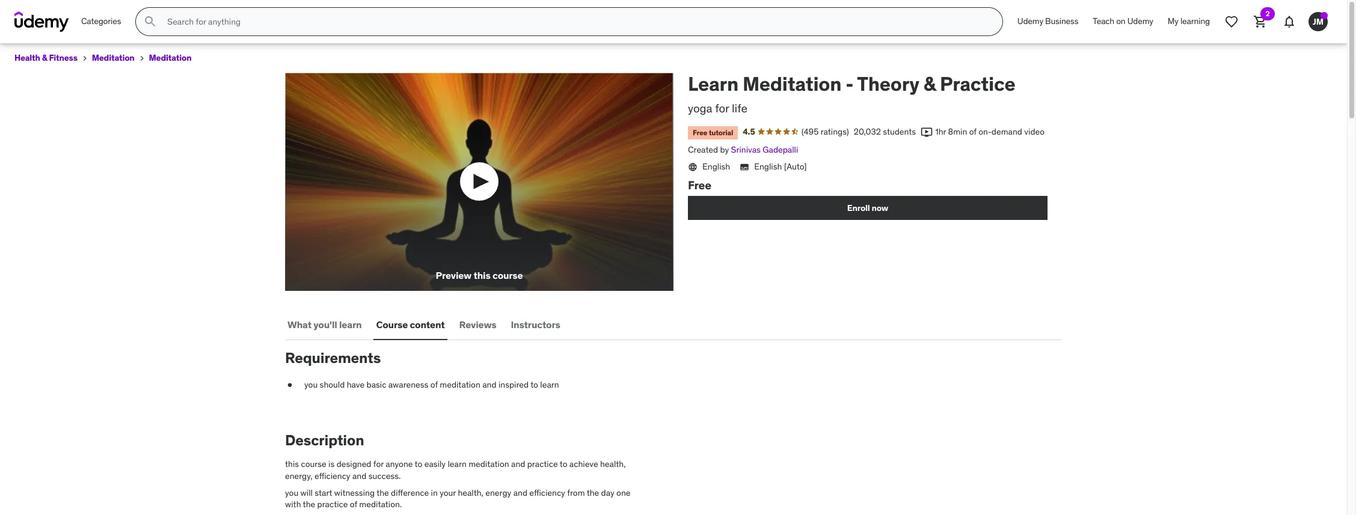 Task type: vqa. For each thing, say whether or not it's contained in the screenshot.
with
yes



Task type: locate. For each thing, give the bounding box(es) containing it.
inspired
[[499, 379, 529, 390]]

shopping cart with 2 items image
[[1253, 14, 1268, 29]]

teach on udemy link
[[1086, 7, 1161, 36]]

0 vertical spatial practice
[[527, 459, 558, 470]]

practice
[[527, 459, 558, 470], [317, 499, 348, 510]]

you left should
[[304, 379, 318, 390]]

video
[[1024, 126, 1045, 137]]

of left on-
[[969, 126, 977, 137]]

course
[[493, 269, 523, 281], [301, 459, 326, 470]]

english down by
[[702, 161, 730, 172]]

teach on udemy
[[1093, 16, 1153, 27]]

2 vertical spatial of
[[350, 499, 357, 510]]

free up created
[[693, 128, 707, 137]]

udemy right on
[[1127, 16, 1153, 27]]

udemy
[[1017, 16, 1043, 27], [1127, 16, 1153, 27]]

health,
[[600, 459, 626, 470], [458, 487, 483, 498]]

closed captions image
[[740, 162, 749, 172]]

2 vertical spatial learn
[[448, 459, 467, 470]]

the left day
[[587, 487, 599, 498]]

efficiency down 'is' at the left bottom
[[315, 471, 350, 482]]

you have alerts image
[[1321, 12, 1328, 19]]

description
[[285, 431, 364, 450]]

1 horizontal spatial you
[[304, 379, 318, 390]]

meditation down submit search image
[[149, 52, 191, 63]]

0 horizontal spatial &
[[42, 52, 47, 63]]

1 vertical spatial efficiency
[[529, 487, 565, 498]]

0 vertical spatial &
[[42, 52, 47, 63]]

xsmall image left should
[[285, 379, 295, 391]]

the up meditation. at the bottom of page
[[377, 487, 389, 498]]

1 vertical spatial free
[[688, 178, 711, 193]]

0 horizontal spatial meditation link
[[92, 51, 134, 65]]

and left inspired
[[482, 379, 496, 390]]

enroll now button
[[688, 196, 1048, 220]]

0 horizontal spatial practice
[[317, 499, 348, 510]]

of right awareness at bottom left
[[430, 379, 438, 390]]

health, right your
[[458, 487, 483, 498]]

1 vertical spatial meditation
[[469, 459, 509, 470]]

and right energy
[[513, 487, 527, 498]]

0 vertical spatial this
[[474, 269, 491, 281]]

for left life
[[715, 101, 729, 116]]

1 horizontal spatial english
[[754, 161, 782, 172]]

1 horizontal spatial this
[[474, 269, 491, 281]]

you inside this course is designed for anyone to easily learn meditation and practice to achieve health, energy, efficiency and success. you will start witnessing the difference in your health, energy and efficiency from the day one with the practice of meditation.
[[285, 487, 298, 498]]

created
[[688, 144, 718, 155]]

free down course language "icon"
[[688, 178, 711, 193]]

this
[[474, 269, 491, 281], [285, 459, 299, 470]]

1 udemy from the left
[[1017, 16, 1043, 27]]

& right theory
[[924, 71, 936, 96]]

0 vertical spatial efficiency
[[315, 471, 350, 482]]

1 vertical spatial learn
[[540, 379, 559, 390]]

english down srinivas gadepalli link
[[754, 161, 782, 172]]

2 english from the left
[[754, 161, 782, 172]]

1 horizontal spatial learn
[[448, 459, 467, 470]]

efficiency left from
[[529, 487, 565, 498]]

1 horizontal spatial meditation link
[[149, 51, 191, 65]]

the down will
[[303, 499, 315, 510]]

for inside this course is designed for anyone to easily learn meditation and practice to achieve health, energy, efficiency and success. you will start witnessing the difference in your health, energy and efficiency from the day one with the practice of meditation.
[[373, 459, 384, 470]]

practice left to achieve
[[527, 459, 558, 470]]

0 horizontal spatial english
[[702, 161, 730, 172]]

of inside this course is designed for anyone to easily learn meditation and practice to achieve health, energy, efficiency and success. you will start witnessing the difference in your health, energy and efficiency from the day one with the practice of meditation.
[[350, 499, 357, 510]]

this right preview
[[474, 269, 491, 281]]

learn right easily
[[448, 459, 467, 470]]

1 vertical spatial &
[[924, 71, 936, 96]]

1 horizontal spatial &
[[924, 71, 936, 96]]

course right preview
[[493, 269, 523, 281]]

2 horizontal spatial learn
[[540, 379, 559, 390]]

meditation link down submit search image
[[149, 51, 191, 65]]

categories
[[81, 16, 121, 27]]

0 vertical spatial of
[[969, 126, 977, 137]]

meditation right xsmall icon
[[92, 52, 134, 63]]

should
[[320, 379, 345, 390]]

of down witnessing
[[350, 499, 357, 510]]

1 vertical spatial you
[[285, 487, 298, 498]]

wishlist image
[[1224, 14, 1239, 29]]

1 horizontal spatial course
[[493, 269, 523, 281]]

0 horizontal spatial learn
[[339, 318, 362, 331]]

meditation up energy
[[469, 459, 509, 470]]

1 english from the left
[[702, 161, 730, 172]]

1 horizontal spatial practice
[[527, 459, 558, 470]]

1 horizontal spatial of
[[430, 379, 438, 390]]

Search for anything text field
[[165, 11, 988, 32]]

1 horizontal spatial for
[[715, 101, 729, 116]]

notifications image
[[1282, 14, 1297, 29]]

practice down the start
[[317, 499, 348, 510]]

you up 'with'
[[285, 487, 298, 498]]

1 meditation link from the left
[[92, 51, 134, 65]]

for up success.
[[373, 459, 384, 470]]

& right health
[[42, 52, 47, 63]]

and up energy
[[511, 459, 525, 470]]

srinivas
[[731, 144, 761, 155]]

meditation link right xsmall icon
[[92, 51, 134, 65]]

0 vertical spatial course
[[493, 269, 523, 281]]

&
[[42, 52, 47, 63], [924, 71, 936, 96]]

health, up day
[[600, 459, 626, 470]]

1 vertical spatial practice
[[317, 499, 348, 510]]

your
[[440, 487, 456, 498]]

yoga
[[688, 101, 712, 116]]

meditation up (495
[[743, 71, 842, 96]]

1 horizontal spatial udemy
[[1127, 16, 1153, 27]]

you
[[304, 379, 318, 390], [285, 487, 298, 498]]

efficiency
[[315, 471, 350, 482], [529, 487, 565, 498]]

of
[[969, 126, 977, 137], [430, 379, 438, 390], [350, 499, 357, 510]]

udemy business
[[1017, 16, 1078, 27]]

business
[[1045, 16, 1078, 27]]

udemy business link
[[1010, 7, 1086, 36]]

preview
[[436, 269, 472, 281]]

categories button
[[74, 7, 128, 36]]

1 vertical spatial xsmall image
[[285, 379, 295, 391]]

0 horizontal spatial for
[[373, 459, 384, 470]]

0 vertical spatial for
[[715, 101, 729, 116]]

1 horizontal spatial health,
[[600, 459, 626, 470]]

for
[[715, 101, 729, 116], [373, 459, 384, 470]]

meditation
[[92, 52, 134, 63], [149, 52, 191, 63], [743, 71, 842, 96]]

1 vertical spatial health,
[[458, 487, 483, 498]]

2 horizontal spatial meditation
[[743, 71, 842, 96]]

success.
[[368, 471, 401, 482]]

learn right you'll
[[339, 318, 362, 331]]

0 horizontal spatial course
[[301, 459, 326, 470]]

0 vertical spatial xsmall image
[[137, 54, 146, 63]]

0 vertical spatial health,
[[600, 459, 626, 470]]

meditation.
[[359, 499, 402, 510]]

xsmall image
[[137, 54, 146, 63], [285, 379, 295, 391]]

meditation
[[440, 379, 480, 390], [469, 459, 509, 470]]

0 horizontal spatial of
[[350, 499, 357, 510]]

in
[[431, 487, 438, 498]]

course left 'is' at the left bottom
[[301, 459, 326, 470]]

what
[[287, 318, 311, 331]]

course
[[376, 318, 408, 331]]

learn right to
[[540, 379, 559, 390]]

reviews
[[459, 318, 496, 331]]

preview this course
[[436, 269, 523, 281]]

1 vertical spatial for
[[373, 459, 384, 470]]

0 horizontal spatial udemy
[[1017, 16, 1043, 27]]

learn
[[339, 318, 362, 331], [540, 379, 559, 390], [448, 459, 467, 470]]

free for free tutorial
[[693, 128, 707, 137]]

0 horizontal spatial this
[[285, 459, 299, 470]]

students
[[883, 126, 916, 137]]

teach
[[1093, 16, 1114, 27]]

xsmall image down submit search image
[[137, 54, 146, 63]]

0 horizontal spatial efficiency
[[315, 471, 350, 482]]

0 horizontal spatial you
[[285, 487, 298, 498]]

0 vertical spatial free
[[693, 128, 707, 137]]

for inside learn meditation - theory & practice yoga for life
[[715, 101, 729, 116]]

meditation right awareness at bottom left
[[440, 379, 480, 390]]

0 vertical spatial learn
[[339, 318, 362, 331]]

from
[[567, 487, 585, 498]]

and
[[482, 379, 496, 390], [511, 459, 525, 470], [352, 471, 366, 482], [513, 487, 527, 498]]

the
[[377, 487, 389, 498], [587, 487, 599, 498], [303, 499, 315, 510]]

1 vertical spatial this
[[285, 459, 299, 470]]

1 vertical spatial course
[[301, 459, 326, 470]]

jm
[[1313, 16, 1324, 27]]

course language image
[[688, 162, 698, 172]]

tutorial
[[709, 128, 733, 137]]

meditation link
[[92, 51, 134, 65], [149, 51, 191, 65]]

this up energy, on the left
[[285, 459, 299, 470]]

small image
[[921, 126, 933, 138]]

udemy left business
[[1017, 16, 1043, 27]]



Task type: describe. For each thing, give the bounding box(es) containing it.
jm link
[[1304, 7, 1333, 36]]

gadepalli
[[763, 144, 798, 155]]

enroll now
[[847, 203, 888, 213]]

content
[[410, 318, 445, 331]]

energy,
[[285, 471, 313, 482]]

have
[[347, 379, 365, 390]]

awareness
[[388, 379, 428, 390]]

one
[[616, 487, 631, 498]]

0 horizontal spatial meditation
[[92, 52, 134, 63]]

20,032 students
[[854, 126, 916, 137]]

to
[[531, 379, 538, 390]]

2 horizontal spatial the
[[587, 487, 599, 498]]

english [auto]
[[754, 161, 807, 172]]

energy
[[486, 487, 511, 498]]

1 horizontal spatial efficiency
[[529, 487, 565, 498]]

instructors button
[[508, 310, 563, 339]]

now
[[872, 203, 888, 213]]

1hr
[[935, 126, 946, 137]]

0 vertical spatial meditation
[[440, 379, 480, 390]]

created by srinivas gadepalli
[[688, 144, 798, 155]]

course content
[[376, 318, 445, 331]]

english for english [auto]
[[754, 161, 782, 172]]

health
[[14, 52, 40, 63]]

20,032
[[854, 126, 881, 137]]

anyone to
[[386, 459, 422, 470]]

my learning link
[[1161, 7, 1217, 36]]

health & fitness link
[[14, 51, 77, 65]]

(495 ratings)
[[802, 126, 849, 137]]

you'll
[[314, 318, 337, 331]]

free tutorial
[[693, 128, 733, 137]]

meditation inside this course is designed for anyone to easily learn meditation and practice to achieve health, energy, efficiency and success. you will start witnessing the difference in your health, energy and efficiency from the day one with the practice of meditation.
[[469, 459, 509, 470]]

learning
[[1180, 16, 1210, 27]]

meditation inside learn meditation - theory & practice yoga for life
[[743, 71, 842, 96]]

difference
[[391, 487, 429, 498]]

2
[[1266, 9, 1270, 18]]

1hr 8min of on-demand video
[[935, 126, 1045, 137]]

reviews button
[[457, 310, 499, 339]]

on-
[[979, 126, 992, 137]]

witnessing
[[334, 487, 375, 498]]

by
[[720, 144, 729, 155]]

2 meditation link from the left
[[149, 51, 191, 65]]

learn inside this course is designed for anyone to easily learn meditation and practice to achieve health, energy, efficiency and success. you will start witnessing the difference in your health, energy and efficiency from the day one with the practice of meditation.
[[448, 459, 467, 470]]

[auto]
[[784, 161, 807, 172]]

what you'll learn
[[287, 318, 362, 331]]

-
[[846, 71, 854, 96]]

4.5
[[743, 126, 755, 137]]

2 horizontal spatial of
[[969, 126, 977, 137]]

basic
[[367, 379, 386, 390]]

requirements
[[285, 349, 381, 368]]

this inside button
[[474, 269, 491, 281]]

to achieve
[[560, 459, 598, 470]]

1 horizontal spatial meditation
[[149, 52, 191, 63]]

life
[[732, 101, 747, 116]]

what you'll learn button
[[285, 310, 364, 339]]

learn meditation - theory & practice yoga for life
[[688, 71, 1015, 116]]

health & fitness
[[14, 52, 77, 63]]

learn inside button
[[339, 318, 362, 331]]

1 horizontal spatial xsmall image
[[285, 379, 295, 391]]

demand
[[992, 126, 1022, 137]]

preview this course button
[[285, 73, 674, 291]]

fitness
[[49, 52, 77, 63]]

learn
[[688, 71, 739, 96]]

2 link
[[1246, 7, 1275, 36]]

this inside this course is designed for anyone to easily learn meditation and practice to achieve health, energy, efficiency and success. you will start witnessing the difference in your health, energy and efficiency from the day one with the practice of meditation.
[[285, 459, 299, 470]]

2 udemy from the left
[[1127, 16, 1153, 27]]

1 vertical spatial of
[[430, 379, 438, 390]]

ratings)
[[821, 126, 849, 137]]

udemy image
[[14, 11, 69, 32]]

easily
[[424, 459, 446, 470]]

0 horizontal spatial health,
[[458, 487, 483, 498]]

1 horizontal spatial the
[[377, 487, 389, 498]]

0 horizontal spatial the
[[303, 499, 315, 510]]

is
[[328, 459, 335, 470]]

this course is designed for anyone to easily learn meditation and practice to achieve health, energy, efficiency and success. you will start witnessing the difference in your health, energy and efficiency from the day one with the practice of meditation.
[[285, 459, 631, 510]]

course inside this course is designed for anyone to easily learn meditation and practice to achieve health, energy, efficiency and success. you will start witnessing the difference in your health, energy and efficiency from the day one with the practice of meditation.
[[301, 459, 326, 470]]

course inside button
[[493, 269, 523, 281]]

xsmall image
[[80, 54, 89, 63]]

you should have basic awareness of meditation and inspired to learn
[[304, 379, 559, 390]]

(495
[[802, 126, 819, 137]]

free for free
[[688, 178, 711, 193]]

0 vertical spatial you
[[304, 379, 318, 390]]

will
[[300, 487, 313, 498]]

submit search image
[[143, 14, 158, 29]]

course content button
[[374, 310, 447, 339]]

with
[[285, 499, 301, 510]]

srinivas gadepalli link
[[731, 144, 798, 155]]

8min
[[948, 126, 967, 137]]

theory
[[857, 71, 919, 96]]

& inside learn meditation - theory & practice yoga for life
[[924, 71, 936, 96]]

and down designed
[[352, 471, 366, 482]]

day
[[601, 487, 614, 498]]

english for english
[[702, 161, 730, 172]]

practice
[[940, 71, 1015, 96]]

enroll
[[847, 203, 870, 213]]

instructors
[[511, 318, 560, 331]]

0 horizontal spatial xsmall image
[[137, 54, 146, 63]]

my learning
[[1168, 16, 1210, 27]]

on
[[1116, 16, 1126, 27]]

my
[[1168, 16, 1179, 27]]

designed
[[337, 459, 371, 470]]

start
[[315, 487, 332, 498]]



